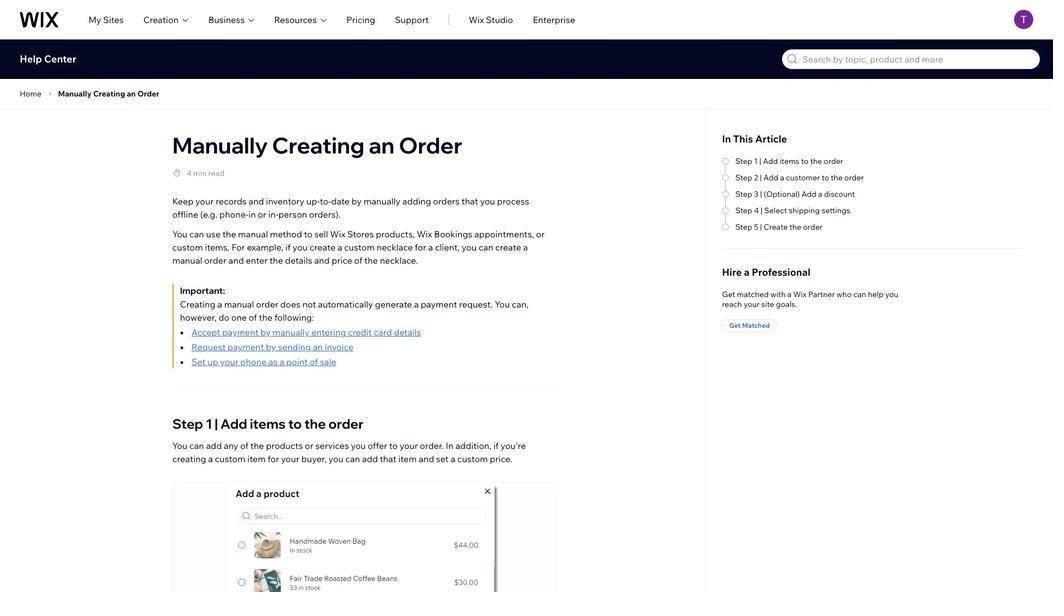 Task type: describe. For each thing, give the bounding box(es) containing it.
for
[[232, 242, 245, 253]]

creation
[[143, 14, 179, 25]]

sending
[[278, 342, 311, 353]]

1 vertical spatial manually
[[172, 132, 268, 159]]

can down appointments,
[[479, 242, 493, 253]]

you're
[[501, 441, 526, 451]]

details inside you can use the manual method to sell wix stores products, wix bookings appointments, or custom items. for example, if you create a custom necklace for a client, you can create a manual order and enter the details and price of the necklace.
[[285, 255, 312, 266]]

if inside you can add any of the products or services you offer to your order. in addition, if you're creating a custom item for your buyer, you can add that item and set a custom price.
[[494, 441, 499, 451]]

of inside you can use the manual method to sell wix stores products, wix bookings appointments, or custom items. for example, if you create a custom necklace for a client, you can create a manual order and enter the details and price of the necklace.
[[354, 255, 362, 266]]

services
[[315, 441, 349, 451]]

and left "price"
[[314, 255, 330, 266]]

automatically
[[318, 299, 373, 310]]

my sites link
[[89, 13, 124, 26]]

order.
[[420, 441, 444, 451]]

2
[[754, 173, 758, 183]]

2 create from the left
[[495, 242, 521, 253]]

home link
[[16, 87, 45, 100]]

you down method
[[293, 242, 308, 253]]

example,
[[247, 242, 283, 253]]

you can use the manual method to sell wix stores products, wix bookings appointments, or custom items. for example, if you create a custom necklace for a client, you can create a manual order and enter the details and price of the necklace.
[[172, 229, 545, 266]]

you inside keep your records and inventory up-to-date by manually adding orders that you process offline (e.g. phone-in or in-person orders).
[[480, 196, 495, 207]]

credit
[[348, 327, 372, 338]]

get matched link
[[722, 319, 777, 332]]

step left "2"
[[736, 173, 753, 183]]

wix left bookings
[[417, 229, 432, 240]]

enterprise link
[[533, 13, 575, 26]]

0 horizontal spatial an
[[127, 89, 136, 99]]

offer
[[368, 441, 387, 451]]

can up creating
[[189, 441, 204, 451]]

0 vertical spatial manual
[[238, 229, 268, 240]]

a up "price"
[[337, 242, 342, 253]]

the down example,
[[270, 255, 283, 266]]

get matched with a wix partner who can help you reach your site goals.
[[722, 290, 899, 309]]

or inside keep your records and inventory up-to-date by manually adding orders that you process offline (e.g. phone-in or in-person orders).
[[258, 209, 266, 220]]

1 vertical spatial creating
[[272, 132, 365, 159]]

of left sale at the bottom left of page
[[310, 357, 318, 368]]

products,
[[376, 229, 415, 240]]

step left the '3'
[[736, 189, 753, 199]]

discount
[[824, 189, 855, 199]]

you for custom
[[172, 229, 187, 240]]

get for get matched with a wix partner who can help you reach your site goals.
[[722, 290, 735, 300]]

for inside you can add any of the products or services you offer to your order. in addition, if you're creating a custom item for your buyer, you can add that item and set a custom price.
[[268, 454, 279, 465]]

creating
[[172, 454, 206, 465]]

hire a professional
[[722, 266, 811, 279]]

your down products
[[281, 454, 299, 465]]

4 min read
[[187, 168, 225, 178]]

request payment by sending an invoice link
[[192, 342, 354, 353]]

up
[[208, 357, 218, 368]]

records
[[216, 196, 247, 207]]

bookings
[[434, 229, 473, 240]]

the up the discount
[[831, 173, 843, 183]]

enterprise
[[533, 14, 575, 25]]

stores
[[347, 229, 374, 240]]

a left the discount
[[818, 189, 823, 199]]

Search by topic, product and more field
[[799, 50, 1036, 69]]

5
[[754, 222, 759, 232]]

settings
[[822, 206, 851, 216]]

your inside keep your records and inventory up-to-date by manually adding orders that you process offline (e.g. phone-in or in-person orders).
[[195, 196, 214, 207]]

you down bookings
[[462, 242, 477, 253]]

invoice
[[325, 342, 354, 353]]

studio
[[486, 14, 513, 25]]

1 vertical spatial order
[[399, 132, 463, 159]]

a right set
[[451, 454, 455, 465]]

0 vertical spatial step 1 | add items to the order
[[736, 156, 844, 166]]

my
[[89, 14, 101, 25]]

wix right sell
[[330, 229, 345, 240]]

support link
[[395, 13, 429, 26]]

add down article
[[763, 156, 778, 166]]

request
[[192, 342, 226, 353]]

profile image image
[[1014, 10, 1034, 29]]

can inside get matched with a wix partner who can help you reach your site goals.
[[854, 290, 866, 300]]

a right creating
[[208, 454, 213, 465]]

1 vertical spatial by
[[261, 327, 271, 338]]

the up for
[[223, 229, 236, 240]]

and inside you can add any of the products or services you offer to your order. in addition, if you're creating a custom item for your buyer, you can add that item and set a custom price.
[[419, 454, 434, 465]]

manually inside keep your records and inventory up-to-date by manually adding orders that you process offline (e.g. phone-in or in-person orders).
[[364, 196, 401, 207]]

manually inside important: creating a manual order does not automatically generate a payment request. you can, however, do one of the following: accept payment by manually entering credit card details request payment by sending an invoice set up your phone as a point of sale
[[273, 327, 309, 338]]

(e.g.
[[200, 209, 218, 220]]

necklace.
[[380, 255, 418, 266]]

who
[[837, 290, 852, 300]]

add up any
[[220, 416, 247, 432]]

0 vertical spatial creating
[[93, 89, 125, 99]]

you down services
[[329, 454, 344, 465]]

1 horizontal spatial 4
[[754, 206, 759, 216]]

wix studio link
[[469, 13, 513, 26]]

get matched
[[729, 321, 770, 330]]

custom down addition,
[[457, 454, 488, 465]]

0 horizontal spatial add
[[206, 441, 222, 451]]

you left the offer
[[351, 441, 366, 451]]

a down appointments,
[[523, 242, 528, 253]]

add right "2"
[[764, 173, 779, 183]]

site
[[762, 300, 774, 309]]

a right generate
[[414, 299, 419, 310]]

min
[[193, 168, 207, 178]]

business
[[208, 14, 245, 25]]

shipping
[[789, 206, 820, 216]]

goals.
[[776, 300, 797, 309]]

the up services
[[304, 416, 326, 432]]

a up do
[[217, 299, 222, 310]]

set up your phone as a point of sale link
[[192, 357, 336, 368]]

custom down the stores
[[344, 242, 375, 253]]

addition,
[[456, 441, 492, 451]]

client,
[[435, 242, 460, 253]]

my sites
[[89, 14, 124, 25]]

a up (optional)
[[780, 173, 785, 183]]

items.
[[205, 242, 230, 253]]

does
[[280, 299, 301, 310]]

get for get matched
[[729, 321, 741, 330]]

up-
[[306, 196, 320, 207]]

professional
[[752, 266, 811, 279]]

2 item from the left
[[398, 454, 417, 465]]

your inside important: creating a manual order does not automatically generate a payment request. you can, however, do one of the following: accept payment by manually entering credit card details request payment by sending an invoice set up your phone as a point of sale
[[220, 357, 238, 368]]

step down this
[[736, 156, 753, 166]]

add up shipping
[[802, 189, 817, 199]]

and down for
[[229, 255, 244, 266]]

step 5 | create the order
[[736, 222, 823, 232]]

buyer,
[[301, 454, 327, 465]]

3
[[754, 189, 759, 199]]

help center
[[20, 53, 76, 65]]

center
[[44, 53, 76, 65]]

home
[[20, 89, 42, 99]]

1 horizontal spatial 1
[[754, 156, 758, 166]]

adding
[[403, 196, 431, 207]]

and inside keep your records and inventory up-to-date by manually adding orders that you process offline (e.g. phone-in or in-person orders).
[[249, 196, 264, 207]]

one
[[231, 312, 247, 323]]

process
[[497, 196, 529, 207]]

1 create from the left
[[310, 242, 336, 253]]

0 horizontal spatial manually creating an order
[[58, 89, 159, 99]]



Task type: vqa. For each thing, say whether or not it's contained in the screenshot.
the topmost Building A Website For Free "link"
no



Task type: locate. For each thing, give the bounding box(es) containing it.
can left 'use'
[[189, 229, 204, 240]]

creation button
[[143, 13, 189, 26]]

or right the in at the left top of the page
[[258, 209, 266, 220]]

step 1 | add items to the order up step 2 | add a customer to the order
[[736, 156, 844, 166]]

0 vertical spatial manually creating an order
[[58, 89, 159, 99]]

create down sell
[[310, 242, 336, 253]]

your right up
[[220, 357, 238, 368]]

0 horizontal spatial creating
[[93, 89, 125, 99]]

can right who
[[854, 290, 866, 300]]

manual inside important: creating a manual order does not automatically generate a payment request. you can, however, do one of the following: accept payment by manually entering credit card details request payment by sending an invoice set up your phone as a point of sale
[[224, 299, 254, 310]]

0 horizontal spatial create
[[310, 242, 336, 253]]

and down "order."
[[419, 454, 434, 465]]

create
[[764, 222, 788, 232]]

or up buyer, on the left of the page
[[305, 441, 313, 451]]

and
[[249, 196, 264, 207], [229, 255, 244, 266], [314, 255, 330, 266], [419, 454, 434, 465]]

you left process
[[480, 196, 495, 207]]

by up request payment by sending an invoice link
[[261, 327, 271, 338]]

0 horizontal spatial manually
[[273, 327, 309, 338]]

4
[[187, 168, 192, 178], [754, 206, 759, 216]]

your left "order."
[[400, 441, 418, 451]]

you inside get matched with a wix partner who can help you reach your site goals.
[[886, 290, 899, 300]]

0 vertical spatial by
[[352, 196, 362, 207]]

1 vertical spatial manually
[[273, 327, 309, 338]]

or inside you can use the manual method to sell wix stores products, wix bookings appointments, or custom items. for example, if you create a custom necklace for a client, you can create a manual order and enter the details and price of the necklace.
[[536, 229, 545, 240]]

1 horizontal spatial that
[[462, 196, 478, 207]]

1 vertical spatial for
[[268, 454, 279, 465]]

you up creating
[[172, 441, 187, 451]]

the up customer
[[811, 156, 822, 166]]

for
[[415, 242, 426, 253], [268, 454, 279, 465]]

0 horizontal spatial that
[[380, 454, 397, 465]]

a right "with"
[[788, 290, 792, 300]]

the right any
[[250, 441, 264, 451]]

1 horizontal spatial items
[[780, 156, 800, 166]]

2 vertical spatial creating
[[180, 299, 215, 310]]

in
[[249, 209, 256, 220]]

you
[[480, 196, 495, 207], [293, 242, 308, 253], [462, 242, 477, 253], [886, 290, 899, 300], [351, 441, 366, 451], [329, 454, 344, 465]]

point
[[286, 357, 308, 368]]

0 horizontal spatial item
[[247, 454, 266, 465]]

can down services
[[346, 454, 360, 465]]

or inside you can add any of the products or services you offer to your order. in addition, if you're creating a custom item for your buyer, you can add that item and set a custom price.
[[305, 441, 313, 451]]

in inside you can add any of the products or services you offer to your order. in addition, if you're creating a custom item for your buyer, you can add that item and set a custom price.
[[446, 441, 454, 451]]

of right one
[[249, 312, 257, 323]]

create down appointments,
[[495, 242, 521, 253]]

4 left min
[[187, 168, 192, 178]]

order
[[138, 89, 159, 99], [399, 132, 463, 159]]

keep
[[172, 196, 193, 207]]

payment down one
[[222, 327, 259, 338]]

that inside you can add any of the products or services you offer to your order. in addition, if you're creating a custom item for your buyer, you can add that item and set a custom price.
[[380, 454, 397, 465]]

to up customer
[[801, 156, 809, 166]]

resources button
[[274, 13, 327, 26]]

manual up one
[[224, 299, 254, 310]]

1 vertical spatial get
[[729, 321, 741, 330]]

1 horizontal spatial manually
[[364, 196, 401, 207]]

by up as
[[266, 342, 276, 353]]

0 vertical spatial in
[[722, 133, 731, 145]]

read
[[208, 168, 225, 178]]

1 horizontal spatial add
[[362, 454, 378, 465]]

manually
[[58, 89, 92, 99], [172, 132, 268, 159]]

to up the discount
[[822, 173, 829, 183]]

entering
[[311, 327, 346, 338]]

important: creating a manual order does not automatically generate a payment request. you can, however, do one of the following: accept payment by manually entering credit card details request payment by sending an invoice set up your phone as a point of sale
[[180, 285, 529, 368]]

you right 'help'
[[886, 290, 899, 300]]

step 4 | select shipping settings
[[736, 206, 851, 216]]

1 horizontal spatial manually
[[172, 132, 268, 159]]

0 horizontal spatial order
[[138, 89, 159, 99]]

the
[[811, 156, 822, 166], [831, 173, 843, 183], [790, 222, 802, 232], [223, 229, 236, 240], [270, 255, 283, 266], [364, 255, 378, 266], [259, 312, 273, 323], [304, 416, 326, 432], [250, 441, 264, 451]]

by right date
[[352, 196, 362, 207]]

step 1 | add items to the order up products
[[172, 416, 364, 432]]

for up necklace.
[[415, 242, 426, 253]]

2 vertical spatial you
[[172, 441, 187, 451]]

details inside important: creating a manual order does not automatically generate a payment request. you can, however, do one of the following: accept payment by manually entering credit card details request payment by sending an invoice set up your phone as a point of sale
[[394, 327, 421, 338]]

step left select
[[736, 206, 753, 216]]

0 vertical spatial manually
[[58, 89, 92, 99]]

in
[[722, 133, 731, 145], [446, 441, 454, 451]]

of right "price"
[[354, 255, 362, 266]]

the right one
[[259, 312, 273, 323]]

to left sell
[[304, 229, 313, 240]]

matched
[[737, 290, 769, 300]]

in this article
[[722, 133, 787, 145]]

wix inside get matched with a wix partner who can help you reach your site goals.
[[793, 290, 807, 300]]

or right appointments,
[[536, 229, 545, 240]]

manually left adding at the left top of page
[[364, 196, 401, 207]]

step up creating
[[172, 416, 203, 432]]

of inside you can add any of the products or services you offer to your order. in addition, if you're creating a custom item for your buyer, you can add that item and set a custom price.
[[240, 441, 249, 451]]

1 vertical spatial payment
[[222, 327, 259, 338]]

4 down the '3'
[[754, 206, 759, 216]]

sites
[[103, 14, 124, 25]]

items up step 2 | add a customer to the order
[[780, 156, 800, 166]]

0 vertical spatial you
[[172, 229, 187, 240]]

any
[[224, 441, 238, 451]]

matched
[[742, 321, 770, 330]]

0 vertical spatial an
[[127, 89, 136, 99]]

order inside important: creating a manual order does not automatically generate a payment request. you can, however, do one of the following: accept payment by manually entering credit card details request payment by sending an invoice set up your phone as a point of sale
[[256, 299, 278, 310]]

details down method
[[285, 255, 312, 266]]

0 vertical spatial order
[[138, 89, 159, 99]]

however,
[[180, 312, 217, 323]]

to-
[[320, 196, 331, 207]]

custom
[[172, 242, 203, 253], [344, 242, 375, 253], [215, 454, 245, 465], [457, 454, 488, 465]]

screenshot of product selection popup image
[[227, 483, 502, 592]]

get down hire
[[722, 290, 735, 300]]

step left the 5
[[736, 222, 753, 232]]

1 horizontal spatial if
[[494, 441, 499, 451]]

1 horizontal spatial item
[[398, 454, 417, 465]]

for down products
[[268, 454, 279, 465]]

necklace
[[377, 242, 413, 253]]

set
[[192, 357, 206, 368]]

0 horizontal spatial items
[[250, 416, 286, 432]]

0 vertical spatial for
[[415, 242, 426, 253]]

a inside get matched with a wix partner who can help you reach your site goals.
[[788, 290, 792, 300]]

products
[[266, 441, 303, 451]]

payment up "phone"
[[228, 342, 264, 353]]

do
[[219, 312, 229, 323]]

1 up "2"
[[754, 156, 758, 166]]

in left this
[[722, 133, 731, 145]]

0 horizontal spatial manually
[[58, 89, 92, 99]]

help center link
[[20, 53, 76, 65]]

a right as
[[280, 357, 284, 368]]

1 vertical spatial an
[[369, 132, 395, 159]]

2 horizontal spatial an
[[369, 132, 395, 159]]

0 horizontal spatial for
[[268, 454, 279, 465]]

help
[[868, 290, 884, 300]]

can,
[[512, 299, 529, 310]]

select
[[765, 206, 787, 216]]

2 vertical spatial payment
[[228, 342, 264, 353]]

2 vertical spatial an
[[313, 342, 323, 353]]

2 horizontal spatial creating
[[272, 132, 365, 159]]

help
[[20, 53, 42, 65]]

(optional)
[[764, 189, 800, 199]]

hire
[[722, 266, 742, 279]]

0 vertical spatial items
[[780, 156, 800, 166]]

support
[[395, 14, 429, 25]]

1 vertical spatial step 1 | add items to the order
[[172, 416, 364, 432]]

get inside get matched with a wix partner who can help you reach your site goals.
[[722, 290, 735, 300]]

method
[[270, 229, 302, 240]]

1 horizontal spatial create
[[495, 242, 521, 253]]

accept payment by manually entering credit card details link
[[192, 327, 421, 338]]

1 horizontal spatial manually creating an order
[[172, 132, 463, 159]]

0 vertical spatial details
[[285, 255, 312, 266]]

0 horizontal spatial if
[[285, 242, 291, 253]]

1 vertical spatial manual
[[172, 255, 202, 266]]

order inside you can use the manual method to sell wix stores products, wix bookings appointments, or custom items. for example, if you create a custom necklace for a client, you can create a manual order and enter the details and price of the necklace.
[[204, 255, 227, 266]]

0 vertical spatial payment
[[421, 299, 457, 310]]

of
[[354, 255, 362, 266], [249, 312, 257, 323], [310, 357, 318, 368], [240, 441, 249, 451]]

your
[[195, 196, 214, 207], [744, 300, 760, 309], [220, 357, 238, 368], [400, 441, 418, 451], [281, 454, 299, 465]]

to inside you can use the manual method to sell wix stores products, wix bookings appointments, or custom items. for example, if you create a custom necklace for a client, you can create a manual order and enter the details and price of the necklace.
[[304, 229, 313, 240]]

that down the offer
[[380, 454, 397, 465]]

1 horizontal spatial in
[[722, 133, 731, 145]]

you for addition,
[[172, 441, 187, 451]]

that
[[462, 196, 478, 207], [380, 454, 397, 465]]

0 horizontal spatial step 1 | add items to the order
[[172, 416, 364, 432]]

1 vertical spatial 4
[[754, 206, 759, 216]]

reach
[[722, 300, 742, 309]]

creating inside important: creating a manual order does not automatically generate a payment request. you can, however, do one of the following: accept payment by manually entering credit card details request payment by sending an invoice set up your phone as a point of sale
[[180, 299, 215, 310]]

pricing
[[347, 14, 375, 25]]

manual up example,
[[238, 229, 268, 240]]

1 vertical spatial items
[[250, 416, 286, 432]]

to up products
[[288, 416, 302, 432]]

business button
[[208, 13, 255, 26]]

you inside you can add any of the products or services you offer to your order. in addition, if you're creating a custom item for your buyer, you can add that item and set a custom price.
[[172, 441, 187, 451]]

1 vertical spatial that
[[380, 454, 397, 465]]

1 horizontal spatial details
[[394, 327, 421, 338]]

step 3 | (optional) add a discount
[[736, 189, 855, 199]]

custom left items. at top
[[172, 242, 203, 253]]

wix left partner
[[793, 290, 807, 300]]

items up products
[[250, 416, 286, 432]]

phone-
[[219, 209, 249, 220]]

0 vertical spatial get
[[722, 290, 735, 300]]

1 horizontal spatial or
[[305, 441, 313, 451]]

with
[[771, 290, 786, 300]]

a right hire
[[744, 266, 750, 279]]

1 item from the left
[[247, 454, 266, 465]]

1 horizontal spatial step 1 | add items to the order
[[736, 156, 844, 166]]

wix left studio
[[469, 14, 484, 25]]

generate
[[375, 299, 412, 310]]

0 vertical spatial manually
[[364, 196, 401, 207]]

the inside you can add any of the products or services you offer to your order. in addition, if you're creating a custom item for your buyer, you can add that item and set a custom price.
[[250, 441, 264, 451]]

appointments,
[[474, 229, 534, 240]]

by inside keep your records and inventory up-to-date by manually adding orders that you process offline (e.g. phone-in or in-person orders).
[[352, 196, 362, 207]]

0 horizontal spatial details
[[285, 255, 312, 266]]

add
[[206, 441, 222, 451], [362, 454, 378, 465]]

0 vertical spatial or
[[258, 209, 266, 220]]

a left client,
[[428, 242, 433, 253]]

1 horizontal spatial for
[[415, 242, 426, 253]]

you left can,
[[495, 299, 510, 310]]

manual up important:
[[172, 255, 202, 266]]

0 horizontal spatial 1
[[206, 416, 212, 432]]

0 horizontal spatial in
[[446, 441, 454, 451]]

0 horizontal spatial or
[[258, 209, 266, 220]]

add down the offer
[[362, 454, 378, 465]]

not
[[302, 299, 316, 310]]

to inside you can add any of the products or services you offer to your order. in addition, if you're creating a custom item for your buyer, you can add that item and set a custom price.
[[389, 441, 398, 451]]

order
[[824, 156, 844, 166], [845, 173, 864, 183], [803, 222, 823, 232], [204, 255, 227, 266], [256, 299, 278, 310], [329, 416, 364, 432]]

1 vertical spatial you
[[495, 299, 510, 310]]

use
[[206, 229, 221, 240]]

price.
[[490, 454, 512, 465]]

the down step 4 | select shipping settings
[[790, 222, 802, 232]]

manually down center
[[58, 89, 92, 99]]

in up set
[[446, 441, 454, 451]]

that right "orders"
[[462, 196, 478, 207]]

for inside you can use the manual method to sell wix stores products, wix bookings appointments, or custom items. for example, if you create a custom necklace for a client, you can create a manual order and enter the details and price of the necklace.
[[415, 242, 426, 253]]

to right the offer
[[389, 441, 398, 451]]

1 horizontal spatial creating
[[180, 299, 215, 310]]

1 vertical spatial add
[[362, 454, 378, 465]]

accept
[[192, 327, 220, 338]]

0 vertical spatial 1
[[754, 156, 758, 166]]

0 vertical spatial if
[[285, 242, 291, 253]]

you
[[172, 229, 187, 240], [495, 299, 510, 310], [172, 441, 187, 451]]

if inside you can use the manual method to sell wix stores products, wix bookings appointments, or custom items. for example, if you create a custom necklace for a client, you can create a manual order and enter the details and price of the necklace.
[[285, 242, 291, 253]]

your inside get matched with a wix partner who can help you reach your site goals.
[[744, 300, 760, 309]]

1 vertical spatial 1
[[206, 416, 212, 432]]

partner
[[808, 290, 835, 300]]

0 horizontal spatial 4
[[187, 168, 192, 178]]

wix studio
[[469, 14, 513, 25]]

this
[[733, 133, 753, 145]]

orders
[[433, 196, 460, 207]]

an inside important: creating a manual order does not automatically generate a payment request. you can, however, do one of the following: accept payment by manually entering credit card details request payment by sending an invoice set up your phone as a point of sale
[[313, 342, 323, 353]]

if up price.
[[494, 441, 499, 451]]

sale
[[320, 357, 336, 368]]

in-
[[268, 209, 279, 220]]

manually
[[364, 196, 401, 207], [273, 327, 309, 338]]

2 vertical spatial manual
[[224, 299, 254, 310]]

the down necklace
[[364, 255, 378, 266]]

1 horizontal spatial an
[[313, 342, 323, 353]]

0 vertical spatial that
[[462, 196, 478, 207]]

2 vertical spatial by
[[266, 342, 276, 353]]

if down method
[[285, 242, 291, 253]]

0 vertical spatial 4
[[187, 168, 192, 178]]

price
[[332, 255, 352, 266]]

1 horizontal spatial order
[[399, 132, 463, 159]]

person
[[279, 209, 307, 220]]

card
[[374, 327, 392, 338]]

resources
[[274, 14, 317, 25]]

your up (e.g.
[[195, 196, 214, 207]]

1 vertical spatial if
[[494, 441, 499, 451]]

you inside important: creating a manual order does not automatically generate a payment request. you can, however, do one of the following: accept payment by manually entering credit card details request payment by sending an invoice set up your phone as a point of sale
[[495, 299, 510, 310]]

add left any
[[206, 441, 222, 451]]

1 vertical spatial details
[[394, 327, 421, 338]]

custom down any
[[215, 454, 245, 465]]

0 vertical spatial add
[[206, 441, 222, 451]]

manually down following:
[[273, 327, 309, 338]]

sell
[[314, 229, 328, 240]]

the inside important: creating a manual order does not automatically generate a payment request. you can, however, do one of the following: accept payment by manually entering credit card details request payment by sending an invoice set up your phone as a point of sale
[[259, 312, 273, 323]]

request.
[[459, 299, 493, 310]]

1 up creating
[[206, 416, 212, 432]]

details right "card"
[[394, 327, 421, 338]]

and up the in at the left top of the page
[[249, 196, 264, 207]]

1 vertical spatial manually creating an order
[[172, 132, 463, 159]]

1 vertical spatial in
[[446, 441, 454, 451]]

that inside keep your records and inventory up-to-date by manually adding orders that you process offline (e.g. phone-in or in-person orders).
[[462, 196, 478, 207]]

2 vertical spatial or
[[305, 441, 313, 451]]

manually up read
[[172, 132, 268, 159]]

1 vertical spatial or
[[536, 229, 545, 240]]

2 horizontal spatial or
[[536, 229, 545, 240]]

set
[[436, 454, 449, 465]]

get left the matched
[[729, 321, 741, 330]]

step 2 | add a customer to the order
[[736, 173, 864, 183]]

of right any
[[240, 441, 249, 451]]

you inside you can use the manual method to sell wix stores products, wix bookings appointments, or custom items. for example, if you create a custom necklace for a client, you can create a manual order and enter the details and price of the necklace.
[[172, 229, 187, 240]]



